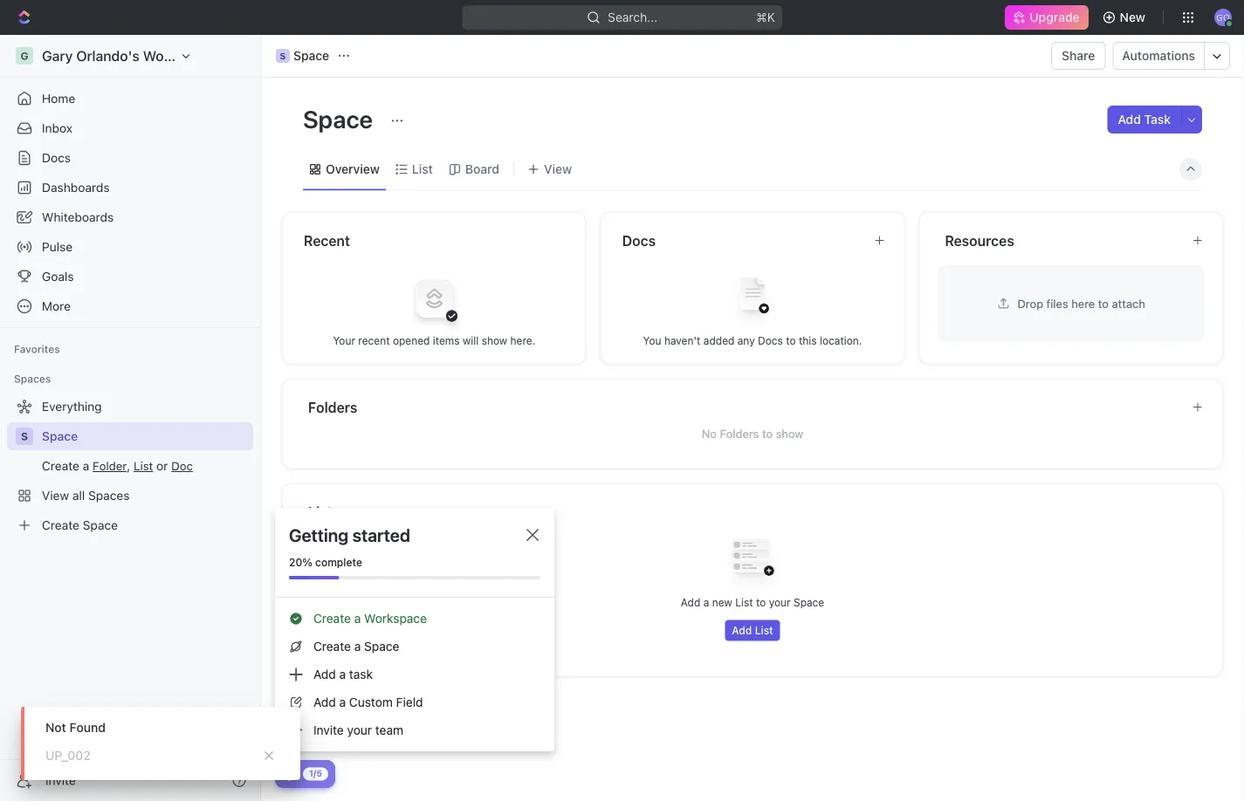 Task type: locate. For each thing, give the bounding box(es) containing it.
2 vertical spatial docs
[[758, 334, 783, 347]]

board link
[[462, 157, 500, 182]]

s
[[280, 51, 286, 61], [21, 431, 28, 443]]

any
[[738, 334, 755, 347]]

go button
[[1210, 3, 1238, 31]]

1 horizontal spatial spaces
[[88, 489, 130, 503]]

1 vertical spatial view
[[42, 489, 69, 503]]

1 vertical spatial s
[[21, 431, 28, 443]]

1 horizontal spatial show
[[776, 428, 804, 441]]

a left the folder
[[83, 459, 89, 473]]

tree inside sidebar navigation
[[7, 393, 253, 540]]

1 horizontal spatial your
[[769, 597, 791, 609]]

0 horizontal spatial workspace
[[143, 48, 215, 64]]

a left new
[[704, 597, 709, 609]]

0 horizontal spatial folders
[[308, 399, 358, 416]]

invite your team
[[314, 724, 404, 738]]

list right new
[[736, 597, 753, 609]]

recent
[[304, 232, 350, 249]]

whiteboards
[[42, 210, 114, 224]]

0 vertical spatial workspace
[[143, 48, 215, 64]]

list down add a new list to your space
[[755, 625, 774, 637]]

workspace up create a space at the bottom left of page
[[364, 612, 427, 626]]

0 vertical spatial your
[[769, 597, 791, 609]]

spaces down favorites in the left top of the page
[[14, 373, 51, 385]]

create up add a task
[[314, 640, 351, 654]]

add inside button
[[732, 625, 752, 637]]

add for add a custom field
[[314, 696, 336, 710]]

workspace
[[143, 48, 215, 64], [364, 612, 427, 626]]

a for custom
[[339, 696, 346, 710]]

show down folders button
[[776, 428, 804, 441]]

a inside navigation
[[83, 459, 89, 473]]

a down add a task
[[339, 696, 346, 710]]

0 vertical spatial invite
[[314, 724, 344, 738]]

your up add list
[[769, 597, 791, 609]]

no recent items image
[[399, 264, 469, 334]]

spaces
[[14, 373, 51, 385], [88, 489, 130, 503]]

1/5
[[309, 769, 322, 779]]

a for folder
[[83, 459, 89, 473]]

list right ,
[[134, 459, 153, 473]]

view
[[544, 162, 572, 176], [42, 489, 69, 503]]

show right will
[[482, 334, 508, 347]]

0 horizontal spatial invite
[[45, 774, 76, 788]]

2 horizontal spatial docs
[[758, 334, 783, 347]]

upgrade
[[1030, 10, 1080, 24]]

overview
[[326, 162, 380, 176]]

a for new
[[704, 597, 709, 609]]

folders button
[[307, 397, 1178, 418]]

recent
[[358, 334, 390, 347]]

0 horizontal spatial spaces
[[14, 373, 51, 385]]

s for s space
[[280, 51, 286, 61]]

doc button
[[171, 459, 193, 473]]

invite for invite your team
[[314, 724, 344, 738]]

0 vertical spatial view
[[544, 162, 572, 176]]

here.
[[510, 334, 536, 347]]

to left this
[[786, 334, 796, 347]]

create down all
[[42, 518, 79, 533]]

space link
[[42, 423, 250, 451]]

folders down your
[[308, 399, 358, 416]]

field
[[396, 696, 423, 710]]

list link
[[409, 157, 433, 182]]

1 horizontal spatial space, , element
[[276, 49, 290, 63]]

0 horizontal spatial show
[[482, 334, 508, 347]]

1 vertical spatial space, , element
[[16, 428, 33, 445]]

to right here
[[1099, 297, 1109, 310]]

your down add a custom field
[[347, 724, 372, 738]]

0 vertical spatial spaces
[[14, 373, 51, 385]]

1 vertical spatial docs
[[622, 232, 656, 249]]

no
[[702, 428, 717, 441]]

invite
[[314, 724, 344, 738], [45, 774, 76, 788]]

automations
[[1123, 48, 1196, 63]]

create a space
[[314, 640, 399, 654]]

invite inside sidebar navigation
[[45, 774, 76, 788]]

folders
[[308, 399, 358, 416], [720, 428, 759, 441]]

a up create a space at the bottom left of page
[[354, 612, 361, 626]]

folders down folders button
[[720, 428, 759, 441]]

0 vertical spatial s
[[280, 51, 286, 61]]

favorites button
[[7, 339, 67, 360]]

add
[[1118, 112, 1141, 127], [681, 597, 701, 609], [732, 625, 752, 637], [314, 668, 336, 682], [314, 696, 336, 710]]

workspace up home link
[[143, 48, 215, 64]]

1 vertical spatial folders
[[720, 428, 759, 441]]

view all spaces
[[42, 489, 130, 503]]

invite up 1/5
[[314, 724, 344, 738]]

list
[[412, 162, 433, 176], [134, 459, 153, 473], [736, 597, 753, 609], [755, 625, 774, 637]]

started
[[353, 525, 410, 545]]

0 vertical spatial docs
[[42, 151, 71, 165]]

task
[[349, 668, 373, 682]]

1 vertical spatial spaces
[[88, 489, 130, 503]]

resources
[[945, 232, 1015, 249]]

view inside sidebar navigation
[[42, 489, 69, 503]]

0 vertical spatial space, , element
[[276, 49, 290, 63]]

add for add a task
[[314, 668, 336, 682]]

create for create a workspace
[[314, 612, 351, 626]]

0 horizontal spatial your
[[347, 724, 372, 738]]

share
[[1062, 48, 1096, 63]]

workspace for create a workspace
[[364, 612, 427, 626]]

a for space
[[354, 640, 361, 654]]

s inside s space
[[280, 51, 286, 61]]

add task
[[1118, 112, 1171, 127]]

new
[[712, 597, 733, 609]]

1 vertical spatial workspace
[[364, 612, 427, 626]]

show
[[482, 334, 508, 347], [776, 428, 804, 441]]

this
[[799, 334, 817, 347]]

0 horizontal spatial space, , element
[[16, 428, 33, 445]]

spaces down the folder
[[88, 489, 130, 503]]

found
[[69, 721, 106, 735]]

invite down up_002
[[45, 774, 76, 788]]

lists
[[308, 504, 340, 521]]

1 horizontal spatial s
[[280, 51, 286, 61]]

create up all
[[42, 459, 79, 473]]

workspace for gary orlando's workspace
[[143, 48, 215, 64]]

view for view all spaces
[[42, 489, 69, 503]]

add for add list
[[732, 625, 752, 637]]

overview link
[[322, 157, 380, 182]]

0 horizontal spatial docs
[[42, 151, 71, 165]]

search...
[[608, 10, 658, 24]]

add a task
[[314, 668, 373, 682]]

view inside button
[[544, 162, 572, 176]]

your
[[333, 334, 355, 347]]

tree
[[7, 393, 253, 540]]

create up create a space at the bottom left of page
[[314, 612, 351, 626]]

1 vertical spatial your
[[347, 724, 372, 738]]

,
[[127, 459, 130, 473]]

to up add list
[[756, 597, 766, 609]]

lists button
[[307, 502, 1203, 523]]

view right board
[[544, 162, 572, 176]]

create a workspace
[[314, 612, 427, 626]]

0 horizontal spatial s
[[21, 431, 28, 443]]

workspace inside sidebar navigation
[[143, 48, 215, 64]]

add for add task
[[1118, 112, 1141, 127]]

list inside create a folder , list or doc
[[134, 459, 153, 473]]

drop files here to attach
[[1018, 297, 1146, 310]]

create for create space
[[42, 518, 79, 533]]

a left task
[[339, 668, 346, 682]]

to
[[1099, 297, 1109, 310], [786, 334, 796, 347], [762, 428, 773, 441], [756, 597, 766, 609]]

tree containing everything
[[7, 393, 253, 540]]

a up task
[[354, 640, 361, 654]]

you haven't added any docs to this location.
[[643, 334, 862, 347]]

a for workspace
[[354, 612, 361, 626]]

everything link
[[7, 393, 250, 421]]

a for task
[[339, 668, 346, 682]]

whiteboards link
[[7, 203, 253, 231]]

doc
[[171, 459, 193, 473]]

1 horizontal spatial docs
[[622, 232, 656, 249]]

s inside navigation
[[21, 431, 28, 443]]

space
[[293, 48, 329, 63], [303, 104, 378, 133], [42, 429, 78, 444], [83, 518, 118, 533], [794, 597, 825, 609], [364, 640, 399, 654]]

favorites
[[14, 343, 60, 355]]

files
[[1047, 297, 1069, 310]]

view for view
[[544, 162, 572, 176]]

getting started
[[289, 525, 410, 545]]

space, , element
[[276, 49, 290, 63], [16, 428, 33, 445]]

a
[[83, 459, 89, 473], [704, 597, 709, 609], [354, 612, 361, 626], [354, 640, 361, 654], [339, 668, 346, 682], [339, 696, 346, 710]]

1 horizontal spatial workspace
[[364, 612, 427, 626]]

no folders to show
[[702, 428, 804, 441]]

1 horizontal spatial view
[[544, 162, 572, 176]]

0 horizontal spatial view
[[42, 489, 69, 503]]

1 vertical spatial invite
[[45, 774, 76, 788]]

1 horizontal spatial invite
[[314, 724, 344, 738]]

add list button
[[725, 621, 781, 641]]

custom
[[349, 696, 393, 710]]

your
[[769, 597, 791, 609], [347, 724, 372, 738]]

add inside button
[[1118, 112, 1141, 127]]

0 vertical spatial show
[[482, 334, 508, 347]]

view left all
[[42, 489, 69, 503]]

0 vertical spatial folders
[[308, 399, 358, 416]]



Task type: vqa. For each thing, say whether or not it's contained in the screenshot.
No recent items image
yes



Task type: describe. For each thing, give the bounding box(es) containing it.
g
[[20, 50, 28, 62]]

create space
[[42, 518, 118, 533]]

add for add a new list to your space
[[681, 597, 701, 609]]

space, , element inside sidebar navigation
[[16, 428, 33, 445]]

gary orlando's workspace, , element
[[16, 47, 33, 65]]

goals
[[42, 269, 74, 284]]

upgrade link
[[1006, 5, 1089, 30]]

⌘k
[[756, 10, 775, 24]]

view button
[[521, 157, 578, 182]]

not found
[[45, 721, 106, 735]]

add list
[[732, 625, 774, 637]]

onboarding checklist button element
[[282, 768, 296, 782]]

20% complete
[[289, 556, 362, 569]]

20%
[[289, 556, 312, 569]]

folder button
[[93, 459, 127, 473]]

list button
[[134, 459, 153, 473]]

view all spaces link
[[7, 482, 250, 510]]

add task button
[[1108, 106, 1182, 134]]

folder
[[93, 459, 127, 473]]

everything
[[42, 400, 102, 414]]

list left board link
[[412, 162, 433, 176]]

no most used docs image
[[718, 264, 788, 334]]

items
[[433, 334, 460, 347]]

complete
[[315, 556, 362, 569]]

all
[[72, 489, 85, 503]]

docs inside sidebar navigation
[[42, 151, 71, 165]]

s for s
[[21, 431, 28, 443]]

close image
[[527, 529, 539, 541]]

you
[[643, 334, 662, 347]]

pulse
[[42, 240, 73, 254]]

inbox link
[[7, 114, 253, 142]]

list inside button
[[755, 625, 774, 637]]

more
[[42, 299, 71, 314]]

no lists icon. image
[[718, 526, 788, 596]]

added
[[704, 334, 735, 347]]

create for create a space
[[314, 640, 351, 654]]

here
[[1072, 297, 1095, 310]]

create space link
[[7, 512, 250, 540]]

onboarding checklist button image
[[282, 768, 296, 782]]

gary orlando's workspace
[[42, 48, 215, 64]]

gary
[[42, 48, 73, 64]]

invite for invite
[[45, 774, 76, 788]]

drop
[[1018, 297, 1044, 310]]

go
[[1217, 12, 1230, 22]]

view button
[[521, 149, 578, 190]]

1 vertical spatial show
[[776, 428, 804, 441]]

not
[[45, 721, 66, 735]]

create a folder , list or doc
[[42, 459, 193, 473]]

spaces inside tree
[[88, 489, 130, 503]]

board
[[465, 162, 500, 176]]

inbox
[[42, 121, 73, 135]]

up_002
[[45, 749, 91, 763]]

folders inside button
[[308, 399, 358, 416]]

share button
[[1052, 42, 1106, 70]]

s space
[[280, 48, 329, 63]]

new button
[[1096, 3, 1156, 31]]

haven't
[[665, 334, 701, 347]]

team
[[375, 724, 404, 738]]

new
[[1120, 10, 1146, 24]]

attach
[[1112, 297, 1146, 310]]

task
[[1145, 112, 1171, 127]]

automations button
[[1114, 43, 1204, 69]]

resources button
[[944, 230, 1178, 251]]

pulse link
[[7, 233, 253, 261]]

more button
[[7, 293, 253, 321]]

your recent opened items will show here.
[[333, 334, 536, 347]]

add a new list to your space
[[681, 597, 825, 609]]

will
[[463, 334, 479, 347]]

or
[[156, 459, 168, 473]]

dashboards
[[42, 180, 110, 195]]

home
[[42, 91, 75, 106]]

sidebar navigation
[[0, 35, 265, 802]]

dashboards link
[[7, 174, 253, 202]]

location.
[[820, 334, 862, 347]]

goals link
[[7, 263, 253, 291]]

docs link
[[7, 144, 253, 172]]

create for create a folder , list or doc
[[42, 459, 79, 473]]

to down folders button
[[762, 428, 773, 441]]

opened
[[393, 334, 430, 347]]

add a custom field
[[314, 696, 423, 710]]

orlando's
[[76, 48, 139, 64]]

getting
[[289, 525, 349, 545]]

1 horizontal spatial folders
[[720, 428, 759, 441]]



